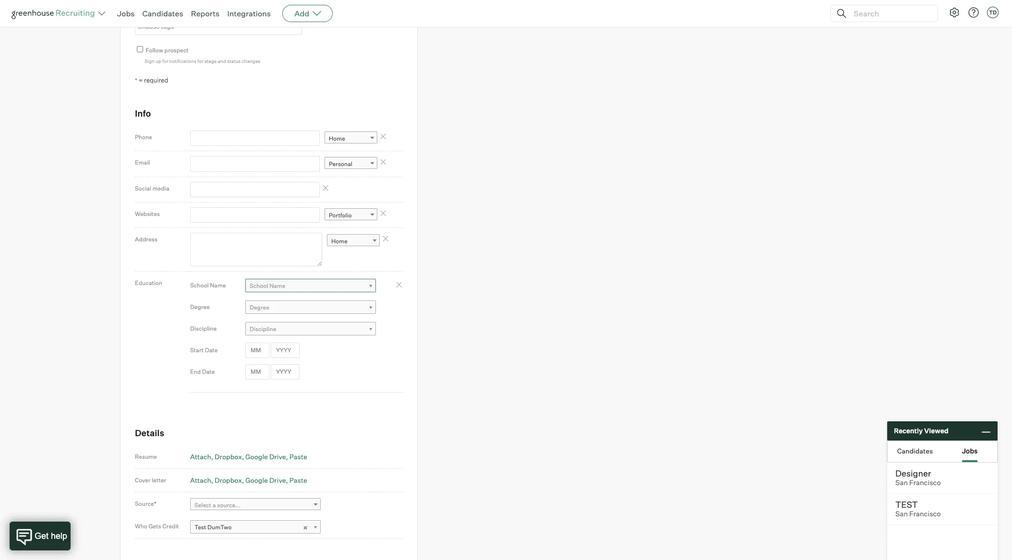 Task type: locate. For each thing, give the bounding box(es) containing it.
personal
[[329, 161, 353, 168]]

recently
[[895, 427, 924, 435]]

0 horizontal spatial name
[[210, 282, 226, 289]]

google
[[246, 453, 268, 461], [246, 477, 268, 485]]

attach for resume
[[190, 453, 211, 461]]

0 vertical spatial google
[[246, 453, 268, 461]]

1 dropbox from the top
[[215, 453, 242, 461]]

address
[[135, 236, 158, 243]]

1 vertical spatial attach link
[[190, 477, 213, 485]]

discipline
[[190, 325, 217, 333], [250, 326, 276, 333]]

follow prospect
[[146, 47, 189, 54]]

jobs
[[117, 9, 135, 18], [963, 447, 979, 455]]

drive for cover letter
[[270, 477, 286, 485]]

MM text field
[[246, 343, 270, 358], [246, 365, 270, 380]]

details
[[135, 428, 164, 439]]

1 vertical spatial attach dropbox google drive paste
[[190, 477, 307, 485]]

mm text field left yyyy text box
[[246, 343, 270, 358]]

td button
[[988, 7, 999, 18]]

san for designer
[[896, 479, 909, 488]]

1 horizontal spatial candidates
[[898, 447, 934, 455]]

up
[[156, 58, 161, 64]]

1 vertical spatial home
[[332, 238, 348, 245]]

francisco inside designer san francisco
[[910, 479, 942, 488]]

2 paste link from the top
[[290, 477, 307, 485]]

reports
[[191, 9, 220, 18]]

* = required
[[135, 76, 168, 84]]

0 vertical spatial attach dropbox google drive paste
[[190, 453, 307, 461]]

1 attach from the top
[[190, 453, 211, 461]]

resume
[[135, 454, 157, 461]]

1 vertical spatial jobs
[[963, 447, 979, 455]]

personal link
[[325, 157, 378, 171]]

2 dropbox link from the top
[[215, 477, 244, 485]]

0 horizontal spatial jobs
[[117, 9, 135, 18]]

paste for resume
[[290, 453, 307, 461]]

dropbox link
[[215, 453, 244, 461], [215, 477, 244, 485]]

drive
[[270, 453, 286, 461], [270, 477, 286, 485]]

0 vertical spatial francisco
[[910, 479, 942, 488]]

0 vertical spatial mm text field
[[246, 343, 270, 358]]

0 horizontal spatial for
[[162, 58, 168, 64]]

for right up
[[162, 58, 168, 64]]

1 vertical spatial google
[[246, 477, 268, 485]]

1 attach link from the top
[[190, 453, 213, 461]]

source *
[[135, 501, 156, 508]]

test dumtwo
[[195, 524, 232, 531]]

home link down the portfolio link on the top of the page
[[327, 234, 380, 248]]

1 vertical spatial date
[[202, 369, 215, 376]]

1 attach dropbox google drive paste from the top
[[190, 453, 307, 461]]

0 horizontal spatial school
[[190, 282, 209, 289]]

1 vertical spatial san
[[896, 510, 909, 519]]

1 san from the top
[[896, 479, 909, 488]]

paste link
[[290, 453, 307, 461], [290, 477, 307, 485]]

san for test
[[896, 510, 909, 519]]

san down designer san francisco on the bottom of page
[[896, 510, 909, 519]]

0 vertical spatial home
[[329, 135, 345, 142]]

date right the end
[[202, 369, 215, 376]]

configure image
[[949, 7, 961, 18]]

1 horizontal spatial for
[[198, 58, 203, 64]]

discipline up "start date"
[[190, 325, 217, 333]]

for left stage
[[198, 58, 203, 64]]

degree
[[190, 304, 210, 311], [250, 304, 270, 311]]

candidates link
[[142, 9, 183, 18]]

2 paste from the top
[[290, 477, 307, 485]]

0 vertical spatial paste link
[[290, 453, 307, 461]]

YYYY text field
[[271, 343, 300, 358]]

1 vertical spatial attach
[[190, 477, 211, 485]]

1 vertical spatial paste link
[[290, 477, 307, 485]]

1 vertical spatial paste
[[290, 477, 307, 485]]

home link for address
[[327, 234, 380, 248]]

mm text field left yyyy text field
[[246, 365, 270, 380]]

school name link
[[246, 279, 376, 293]]

school name
[[190, 282, 226, 289], [250, 283, 286, 290]]

required
[[144, 76, 168, 84]]

attach dropbox google drive paste
[[190, 453, 307, 461], [190, 477, 307, 485]]

tab list
[[888, 442, 998, 463]]

1 horizontal spatial jobs
[[963, 447, 979, 455]]

* inside * = required
[[135, 77, 137, 84]]

attach link
[[190, 453, 213, 461], [190, 477, 213, 485]]

0 horizontal spatial candidates
[[142, 9, 183, 18]]

and
[[218, 58, 226, 64]]

2 google from the top
[[246, 477, 268, 485]]

2 attach from the top
[[190, 477, 211, 485]]

0 vertical spatial *
[[135, 77, 137, 84]]

end
[[190, 369, 201, 376]]

sign
[[145, 58, 155, 64]]

0 vertical spatial google drive link
[[246, 453, 288, 461]]

email
[[135, 159, 150, 166]]

dropbox
[[215, 453, 242, 461], [215, 477, 242, 485]]

2 francisco from the top
[[910, 510, 942, 519]]

start
[[190, 347, 204, 354]]

date
[[205, 347, 218, 354], [202, 369, 215, 376]]

0 horizontal spatial school name
[[190, 282, 226, 289]]

francisco
[[910, 479, 942, 488], [910, 510, 942, 519]]

viewed
[[925, 427, 949, 435]]

YYYY text field
[[271, 365, 300, 380]]

1 paste from the top
[[290, 453, 307, 461]]

candidates
[[142, 9, 183, 18], [898, 447, 934, 455]]

1 vertical spatial home link
[[327, 234, 380, 248]]

attach
[[190, 453, 211, 461], [190, 477, 211, 485]]

status
[[227, 58, 241, 64]]

1 mm text field from the top
[[246, 343, 270, 358]]

2 mm text field from the top
[[246, 365, 270, 380]]

san inside designer san francisco
[[896, 479, 909, 488]]

home
[[329, 135, 345, 142], [332, 238, 348, 245]]

2 drive from the top
[[270, 477, 286, 485]]

0 vertical spatial home link
[[325, 132, 378, 146]]

francisco up "test san francisco"
[[910, 479, 942, 488]]

0 vertical spatial attach
[[190, 453, 211, 461]]

social
[[135, 185, 151, 192]]

0 vertical spatial paste
[[290, 453, 307, 461]]

cover letter
[[135, 477, 166, 484]]

0 vertical spatial attach link
[[190, 453, 213, 461]]

google drive link for cover letter
[[246, 477, 288, 485]]

1 vertical spatial mm text field
[[246, 365, 270, 380]]

1 horizontal spatial degree
[[250, 304, 270, 311]]

1 vertical spatial dropbox
[[215, 477, 242, 485]]

0 vertical spatial san
[[896, 479, 909, 488]]

candidates right the jobs link at the left top of the page
[[142, 9, 183, 18]]

1 dropbox link from the top
[[215, 453, 244, 461]]

who
[[135, 523, 147, 531]]

francisco down designer san francisco on the bottom of page
[[910, 510, 942, 519]]

discipline inside 'link'
[[250, 326, 276, 333]]

francisco inside "test san francisco"
[[910, 510, 942, 519]]

select a source...
[[195, 502, 241, 509]]

Search text field
[[852, 6, 930, 20]]

1 google drive link from the top
[[246, 453, 288, 461]]

education
[[135, 280, 162, 287]]

1 vertical spatial candidates
[[898, 447, 934, 455]]

drive for resume
[[270, 453, 286, 461]]

home up personal
[[329, 135, 345, 142]]

home link
[[325, 132, 378, 146], [327, 234, 380, 248]]

1 horizontal spatial *
[[154, 501, 156, 508]]

* left '=' on the left top
[[135, 77, 137, 84]]

date right start
[[205, 347, 218, 354]]

test
[[896, 500, 919, 510]]

0 vertical spatial date
[[205, 347, 218, 354]]

*
[[135, 77, 137, 84], [154, 501, 156, 508]]

jobs link
[[117, 9, 135, 18]]

san
[[896, 479, 909, 488], [896, 510, 909, 519]]

home down portfolio
[[332, 238, 348, 245]]

0 vertical spatial drive
[[270, 453, 286, 461]]

school
[[190, 282, 209, 289], [250, 283, 268, 290]]

dropbox for resume
[[215, 453, 242, 461]]

1 vertical spatial drive
[[270, 477, 286, 485]]

2 google drive link from the top
[[246, 477, 288, 485]]

home link up personal 'link' on the left top
[[325, 132, 378, 146]]

paste
[[290, 453, 307, 461], [290, 477, 307, 485]]

1 francisco from the top
[[910, 479, 942, 488]]

0 vertical spatial dropbox
[[215, 453, 242, 461]]

for
[[162, 58, 168, 64], [198, 58, 203, 64]]

* up gets
[[154, 501, 156, 508]]

2 san from the top
[[896, 510, 909, 519]]

1 horizontal spatial school
[[250, 283, 268, 290]]

None text field
[[190, 131, 320, 146], [190, 156, 320, 172], [190, 233, 322, 267], [190, 131, 320, 146], [190, 156, 320, 172], [190, 233, 322, 267]]

name
[[210, 282, 226, 289], [270, 283, 286, 290]]

=
[[139, 76, 143, 84]]

1 vertical spatial francisco
[[910, 510, 942, 519]]

1 vertical spatial dropbox link
[[215, 477, 244, 485]]

2 attach dropbox google drive paste from the top
[[190, 477, 307, 485]]

discipline up yyyy text box
[[250, 326, 276, 333]]

1 horizontal spatial discipline
[[250, 326, 276, 333]]

integrations
[[227, 9, 271, 18]]

who gets credit
[[135, 523, 179, 531]]

attach dropbox google drive paste for resume
[[190, 453, 307, 461]]

0 vertical spatial candidates
[[142, 9, 183, 18]]

1 drive from the top
[[270, 453, 286, 461]]

reports link
[[191, 9, 220, 18]]

0 horizontal spatial *
[[135, 77, 137, 84]]

1 vertical spatial google drive link
[[246, 477, 288, 485]]

1 vertical spatial *
[[154, 501, 156, 508]]

None text field
[[135, 19, 299, 34], [190, 182, 320, 197], [190, 208, 320, 223], [135, 19, 299, 34], [190, 182, 320, 197], [190, 208, 320, 223]]

2 dropbox from the top
[[215, 477, 242, 485]]

test dumtwo link
[[190, 521, 321, 535]]

0 vertical spatial dropbox link
[[215, 453, 244, 461]]

1 google from the top
[[246, 453, 268, 461]]

san inside "test san francisco"
[[896, 510, 909, 519]]

google drive link
[[246, 453, 288, 461], [246, 477, 288, 485]]

1 paste link from the top
[[290, 453, 307, 461]]

san up test
[[896, 479, 909, 488]]

2 attach link from the top
[[190, 477, 213, 485]]

candidates down recently viewed
[[898, 447, 934, 455]]

info
[[135, 108, 151, 119]]



Task type: vqa. For each thing, say whether or not it's contained in the screenshot.
Sign up for notifications for stage and status changes
yes



Task type: describe. For each thing, give the bounding box(es) containing it.
google for resume
[[246, 453, 268, 461]]

gets
[[149, 523, 161, 531]]

paste for cover letter
[[290, 477, 307, 485]]

portfolio
[[329, 212, 352, 219]]

2 for from the left
[[198, 58, 203, 64]]

source
[[135, 501, 154, 508]]

dropbox link for cover letter
[[215, 477, 244, 485]]

integrations link
[[227, 9, 271, 18]]

select
[[195, 502, 212, 509]]

mm text field for end date
[[246, 365, 270, 380]]

home for address
[[332, 238, 348, 245]]

candidate
[[135, 8, 163, 15]]

td button
[[986, 5, 1001, 20]]

dumtwo
[[208, 524, 232, 531]]

stage
[[205, 58, 217, 64]]

media
[[153, 185, 169, 192]]

social media
[[135, 185, 169, 192]]

Follow prospect checkbox
[[137, 46, 143, 52]]

designer
[[896, 468, 932, 479]]

candidates inside tab list
[[898, 447, 934, 455]]

designer san francisco
[[896, 468, 942, 488]]

1 for from the left
[[162, 58, 168, 64]]

add
[[295, 9, 310, 18]]

test san francisco
[[896, 500, 942, 519]]

date for end date
[[202, 369, 215, 376]]

a
[[213, 502, 216, 509]]

francisco for designer
[[910, 479, 942, 488]]

sign up for notifications for stage and status changes
[[145, 58, 261, 64]]

mm text field for start date
[[246, 343, 270, 358]]

paste link for cover letter
[[290, 477, 307, 485]]

td
[[990, 9, 998, 16]]

discipline link
[[246, 323, 376, 336]]

prospect
[[165, 47, 189, 54]]

francisco for test
[[910, 510, 942, 519]]

follow
[[146, 47, 163, 54]]

start date
[[190, 347, 218, 354]]

add button
[[283, 5, 333, 22]]

portfolio link
[[325, 209, 378, 223]]

0 vertical spatial jobs
[[117, 9, 135, 18]]

0 horizontal spatial discipline
[[190, 325, 217, 333]]

google for cover letter
[[246, 477, 268, 485]]

credit
[[163, 523, 179, 531]]

paste link for resume
[[290, 453, 307, 461]]

attach link for resume
[[190, 453, 213, 461]]

date for start date
[[205, 347, 218, 354]]

notifications
[[169, 58, 197, 64]]

dropbox for cover letter
[[215, 477, 242, 485]]

recently viewed
[[895, 427, 949, 435]]

greenhouse recruiting image
[[12, 8, 98, 19]]

cover
[[135, 477, 151, 484]]

test
[[195, 524, 206, 531]]

dropbox link for resume
[[215, 453, 244, 461]]

home for phone
[[329, 135, 345, 142]]

phone
[[135, 134, 152, 141]]

attach link for cover letter
[[190, 477, 213, 485]]

0 horizontal spatial degree
[[190, 304, 210, 311]]

google drive link for resume
[[246, 453, 288, 461]]

websites
[[135, 210, 160, 218]]

1 horizontal spatial school name
[[250, 283, 286, 290]]

tags
[[164, 8, 177, 15]]

attach for cover letter
[[190, 477, 211, 485]]

1 horizontal spatial name
[[270, 283, 286, 290]]

letter
[[152, 477, 166, 484]]

home link for phone
[[325, 132, 378, 146]]

candidate tags
[[135, 8, 177, 15]]

select a source... link
[[190, 499, 321, 513]]

source...
[[217, 502, 241, 509]]

tab list containing candidates
[[888, 442, 998, 463]]

end date
[[190, 369, 215, 376]]

attach dropbox google drive paste for cover letter
[[190, 477, 307, 485]]

degree link
[[246, 301, 376, 315]]

changes
[[242, 58, 261, 64]]



